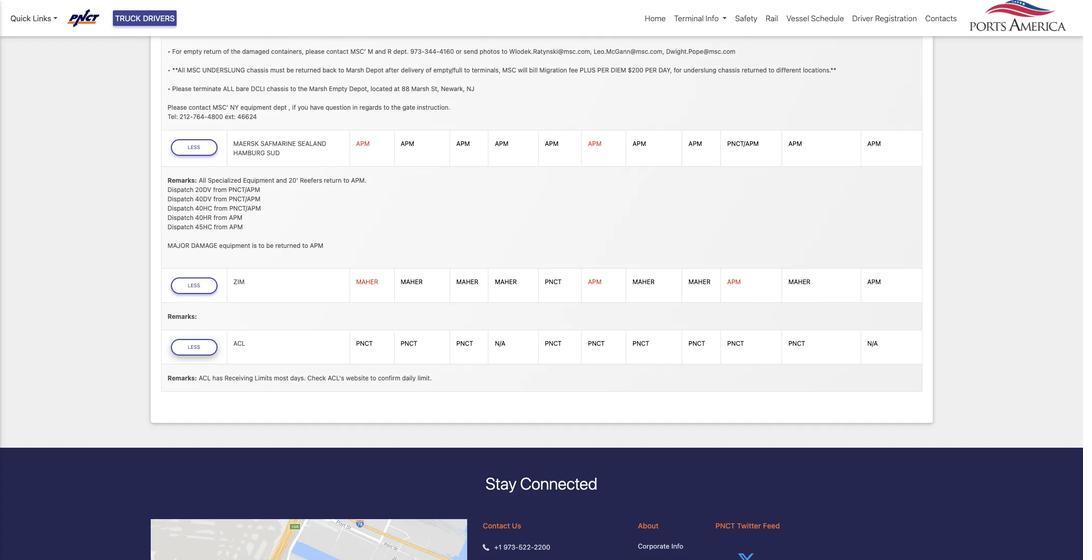 Task type: describe. For each thing, give the bounding box(es) containing it.
vessel schedule link
[[783, 8, 849, 28]]

contacts
[[926, 13, 957, 23]]

damaged
[[242, 47, 270, 55]]

344-
[[425, 47, 440, 55]]

522-
[[519, 544, 534, 552]]

will
[[518, 66, 528, 74]]

most
[[274, 375, 289, 382]]

us
[[512, 522, 521, 531]]

2 n/a from the left
[[868, 340, 878, 348]]

remarks: acl has receiving limits most days.  check acl's website to confirm daily limit.
[[168, 375, 432, 382]]

corporate info link
[[638, 542, 700, 552]]

maersk safmarine sealand hamburg sud
[[233, 140, 327, 157]]

764-
[[193, 113, 207, 121]]

1 vertical spatial equipment
[[219, 242, 250, 250]]

returned down "please"
[[296, 66, 321, 74]]

1 vertical spatial acl
[[199, 375, 211, 382]]

eqc
[[243, 29, 256, 37]]

apm.
[[351, 177, 367, 184]]

from right 45hc
[[214, 223, 228, 231]]

safety
[[736, 13, 758, 23]]

limits
[[255, 375, 272, 382]]

terminate
[[193, 85, 221, 93]]

5 dispatch from the top
[[168, 205, 194, 212]]

driver registration
[[853, 13, 917, 23]]

check
[[308, 375, 326, 382]]

remarks: all specialized equipment and 20' reefers return to apm. dispatch 20dv from pnct/apm dispatch 40dv from pnct/apm dispatch 40hc from pnct/apm dispatch 40hr from apm dispatch 45hc from apm
[[168, 177, 367, 231]]

remarks: for remarks: all specialized equipment and 20' reefers return to apm. dispatch 20dv from pnct/apm dispatch 40dv from pnct/apm dispatch 40hc from pnct/apm dispatch 40hr from apm dispatch 45hc from apm
[[168, 177, 197, 184]]

you
[[298, 103, 308, 111]]

to inside please contact msc' ny equipment dept , if you have question in regards to the gate instruction. tel: 212-764-4800 ext: 46624
[[384, 103, 390, 111]]

please for check
[[172, 29, 192, 37]]

diem
[[611, 66, 626, 74]]

home
[[645, 13, 666, 23]]

the inside please contact msc' ny equipment dept , if you have question in regards to the gate instruction. tel: 212-764-4800 ext: 46624
[[391, 103, 401, 111]]

5 maher from the left
[[633, 278, 655, 286]]

days.
[[290, 375, 306, 382]]

wlodek.ratynski@msc.com,
[[509, 47, 592, 55]]

reefers
[[300, 177, 322, 184]]

leo.mcgann@msc.com,
[[594, 47, 665, 55]]

bill
[[529, 66, 538, 74]]

20dv
[[195, 186, 212, 194]]

the down msc-
[[231, 47, 241, 55]]

truck drivers
[[115, 13, 175, 23]]

drivers
[[377, 29, 397, 37]]

terminal info link
[[670, 8, 731, 28]]

sending
[[352, 29, 375, 37]]

40ot
[[195, 1, 212, 9]]

twitter
[[737, 522, 761, 531]]

the up you
[[298, 85, 308, 93]]

3 maher from the left
[[457, 278, 479, 286]]

• **all msc underslung chassis must be returned back to marsh depot after delivery of empty/full to terminals, msc will bill migration fee plus per diem $200 per day, for underslung chassis returned to different locations.**
[[168, 66, 837, 74]]

driver registration link
[[849, 8, 922, 28]]

0 vertical spatial of
[[223, 47, 229, 55]]

1 horizontal spatial marsh
[[346, 66, 364, 74]]

dept
[[274, 103, 287, 111]]

45hc
[[195, 223, 212, 231]]

4160
[[440, 47, 454, 55]]

• please check with msc-eqc for the gen-set availability prior sending drivers to terminal for the reefer shipments**
[[168, 29, 508, 37]]

1 horizontal spatial msc'
[[351, 47, 366, 55]]

return inside remarks: all specialized equipment and 20' reefers return to apm. dispatch 20dv from pnct/apm dispatch 40dv from pnct/apm dispatch 40hc from pnct/apm dispatch 40hr from apm dispatch 45hc from apm
[[324, 177, 342, 184]]

vessel schedule
[[787, 13, 844, 23]]

terminals,
[[472, 66, 501, 74]]

empty
[[329, 85, 348, 93]]

remarks: for remarks: acl has receiving limits most days.  check acl's website to confirm daily limit.
[[168, 375, 197, 382]]

6 maher from the left
[[689, 278, 711, 286]]

corporate
[[638, 543, 670, 551]]

returned right is
[[275, 242, 301, 250]]

prior
[[336, 29, 350, 37]]

• for • **all msc underslung chassis must be returned back to marsh depot after delivery of empty/full to terminals, msc will bill migration fee plus per diem $200 per day, for underslung chassis returned to different locations.**
[[168, 66, 171, 74]]

dispatch 40ot from apm dispatch 40fr from pnct
[[168, 1, 245, 18]]

registration
[[876, 13, 917, 23]]

about
[[638, 522, 659, 531]]

,
[[289, 103, 291, 111]]

+1 973-522-2200 link
[[495, 543, 551, 553]]

the left reefer
[[442, 29, 451, 37]]

• for • please terminate all bare dcli chassis to the marsh empty depot, located at 88 marsh st, newark, nj
[[168, 85, 171, 93]]

20'
[[289, 177, 298, 184]]

different
[[777, 66, 802, 74]]

2 msc from the left
[[503, 66, 516, 74]]

less for maersk safmarine sealand hamburg sud
[[188, 145, 200, 150]]

the left gen-
[[268, 29, 278, 37]]

at
[[394, 85, 400, 93]]

0 vertical spatial acl
[[233, 340, 245, 348]]

photos
[[480, 47, 500, 55]]

returned left different
[[742, 66, 767, 74]]

from right 40dv
[[214, 195, 227, 203]]

• for • please check with msc-eqc for the gen-set availability prior sending drivers to terminal for the reefer shipments**
[[168, 29, 171, 37]]

delivery
[[401, 66, 424, 74]]

quick
[[10, 13, 31, 23]]

remarks: for remarks:
[[168, 313, 197, 321]]

nj
[[467, 85, 475, 93]]

maersk
[[233, 140, 259, 148]]

underslung
[[684, 66, 717, 74]]

quick links
[[10, 13, 51, 23]]

stay
[[486, 474, 517, 494]]

from right 40ot
[[214, 1, 227, 9]]

driver
[[853, 13, 874, 23]]

depot
[[366, 66, 384, 74]]

st,
[[431, 85, 439, 93]]

from right 40fr
[[213, 10, 226, 18]]

chassis right underslung
[[719, 66, 740, 74]]

empty/full
[[434, 66, 463, 74]]

0 horizontal spatial 973-
[[411, 47, 425, 55]]

1 horizontal spatial be
[[287, 66, 294, 74]]

corporate info
[[638, 543, 684, 551]]

all
[[199, 177, 206, 184]]

quick links link
[[10, 12, 57, 24]]

safety link
[[731, 8, 762, 28]]

less button for acl
[[171, 340, 217, 356]]

chassis down must
[[267, 85, 289, 93]]

contact inside please contact msc' ny equipment dept , if you have question in regards to the gate instruction. tel: 212-764-4800 ext: 46624
[[189, 103, 211, 111]]

after
[[386, 66, 399, 74]]

973- inside +1 973-522-2200 link
[[504, 544, 519, 552]]

confirm
[[378, 375, 401, 382]]

located
[[371, 85, 393, 93]]

4 maher from the left
[[495, 278, 517, 286]]

from right 40hr
[[214, 214, 227, 222]]

links
[[33, 13, 51, 23]]

2 dispatch from the top
[[168, 10, 194, 18]]



Task type: vqa. For each thing, say whether or not it's contained in the screenshot.


Task type: locate. For each thing, give the bounding box(es) containing it.
less button down 764-
[[171, 140, 217, 156]]

and left "r"
[[375, 47, 386, 55]]

per left day,
[[645, 66, 657, 74]]

containers,
[[271, 47, 304, 55]]

marsh up depot,
[[346, 66, 364, 74]]

0 vertical spatial less
[[188, 145, 200, 150]]

1 horizontal spatial msc
[[503, 66, 516, 74]]

**all
[[172, 66, 185, 74]]

for right terminal
[[432, 29, 440, 37]]

plus
[[580, 66, 596, 74]]

0 horizontal spatial of
[[223, 47, 229, 55]]

please for terminate
[[172, 85, 192, 93]]

marsh
[[346, 66, 364, 74], [309, 85, 327, 93], [411, 85, 430, 93]]

per
[[598, 66, 609, 74], [645, 66, 657, 74]]

msc-
[[227, 29, 244, 37]]

1 horizontal spatial for
[[432, 29, 440, 37]]

1 horizontal spatial info
[[706, 13, 719, 23]]

1 remarks: from the top
[[168, 177, 197, 184]]

3 • from the top
[[168, 66, 171, 74]]

please contact msc' ny equipment dept , if you have question in regards to the gate instruction. tel: 212-764-4800 ext: 46624
[[168, 103, 451, 121]]

• left '**all'
[[168, 66, 171, 74]]

• please terminate all bare dcli chassis to the marsh empty depot, located at 88 marsh st, newark, nj
[[168, 85, 475, 93]]

less for acl
[[188, 345, 200, 350]]

less button down damage
[[171, 278, 217, 294]]

1 horizontal spatial of
[[426, 66, 432, 74]]

0 horizontal spatial be
[[266, 242, 274, 250]]

2 vertical spatial remarks:
[[168, 375, 197, 382]]

2 less button from the top
[[171, 278, 217, 294]]

2 horizontal spatial marsh
[[411, 85, 430, 93]]

1 horizontal spatial contact
[[327, 47, 349, 55]]

0 vertical spatial 973-
[[411, 47, 425, 55]]

msc' inside please contact msc' ny equipment dept , if you have question in regards to the gate instruction. tel: 212-764-4800 ext: 46624
[[213, 103, 228, 111]]

0 horizontal spatial and
[[276, 177, 287, 184]]

0 vertical spatial info
[[706, 13, 719, 23]]

40fr
[[195, 10, 211, 18]]

msc' up 4800
[[213, 103, 228, 111]]

with
[[213, 29, 225, 37]]

have
[[310, 103, 324, 111]]

please up tel:
[[168, 103, 187, 111]]

feed
[[763, 522, 780, 531]]

1 less from the top
[[188, 145, 200, 150]]

88
[[402, 85, 410, 93]]

3 less button from the top
[[171, 340, 217, 356]]

0 vertical spatial and
[[375, 47, 386, 55]]

dispatch up the major
[[168, 223, 194, 231]]

0 vertical spatial contact
[[327, 47, 349, 55]]

please down '**all'
[[172, 85, 192, 93]]

1 horizontal spatial per
[[645, 66, 657, 74]]

please inside please contact msc' ny equipment dept , if you have question in regards to the gate instruction. tel: 212-764-4800 ext: 46624
[[168, 103, 187, 111]]

1 dispatch from the top
[[168, 1, 194, 9]]

1 less button from the top
[[171, 140, 217, 156]]

973- right +1
[[504, 544, 519, 552]]

1 vertical spatial and
[[276, 177, 287, 184]]

info inside corporate info link
[[672, 543, 684, 551]]

6 dispatch from the top
[[168, 214, 194, 222]]

1 horizontal spatial 973-
[[504, 544, 519, 552]]

stay connected
[[486, 474, 598, 494]]

1 horizontal spatial return
[[324, 177, 342, 184]]

1 horizontal spatial n/a
[[868, 340, 878, 348]]

dispatch left 40fr
[[168, 10, 194, 18]]

• up tel:
[[168, 85, 171, 93]]

tel:
[[168, 113, 178, 121]]

equipment up 46624
[[241, 103, 272, 111]]

0 horizontal spatial msc
[[187, 66, 201, 74]]

7 dispatch from the top
[[168, 223, 194, 231]]

equipment inside please contact msc' ny equipment dept , if you have question in regards to the gate instruction. tel: 212-764-4800 ext: 46624
[[241, 103, 272, 111]]

1 per from the left
[[598, 66, 609, 74]]

ny
[[230, 103, 239, 111]]

marsh up have
[[309, 85, 327, 93]]

the left gate
[[391, 103, 401, 111]]

be right is
[[266, 242, 274, 250]]

0 vertical spatial remarks:
[[168, 177, 197, 184]]

acl
[[233, 340, 245, 348], [199, 375, 211, 382]]

set
[[293, 29, 302, 37]]

1 vertical spatial please
[[172, 85, 192, 93]]

per left diem
[[598, 66, 609, 74]]

0 vertical spatial please
[[172, 29, 192, 37]]

terminal
[[674, 13, 704, 23]]

4 • from the top
[[168, 85, 171, 93]]

40hr
[[195, 214, 212, 222]]

please
[[172, 29, 192, 37], [172, 85, 192, 93], [168, 103, 187, 111]]

2 vertical spatial please
[[168, 103, 187, 111]]

0 horizontal spatial msc'
[[213, 103, 228, 111]]

gate
[[403, 103, 416, 111]]

schedule
[[812, 13, 844, 23]]

bare
[[236, 85, 249, 93]]

• for •  for empty return of the damaged containers, please contact msc' m and r dept. 973-344-4160 or send photos  to wlodek.ratynski@msc.com, leo.mcgann@msc.com, dwight.pope@msc.com
[[168, 47, 171, 55]]

from down 'specialized'
[[213, 186, 227, 194]]

0 vertical spatial be
[[287, 66, 294, 74]]

dispatch left 40dv
[[168, 195, 194, 203]]

and inside remarks: all specialized equipment and 20' reefers return to apm. dispatch 20dv from pnct/apm dispatch 40dv from pnct/apm dispatch 40hc from pnct/apm dispatch 40hr from apm dispatch 45hc from apm
[[276, 177, 287, 184]]

0 vertical spatial return
[[204, 47, 222, 55]]

acl up receiving
[[233, 340, 245, 348]]

1 vertical spatial return
[[324, 177, 342, 184]]

2 vertical spatial less
[[188, 345, 200, 350]]

0 horizontal spatial acl
[[199, 375, 211, 382]]

r
[[388, 47, 392, 55]]

3 less from the top
[[188, 345, 200, 350]]

depot,
[[349, 85, 369, 93]]

must
[[270, 66, 285, 74]]

dcli
[[251, 85, 265, 93]]

contact up 764-
[[189, 103, 211, 111]]

m
[[368, 47, 373, 55]]

msc right '**all'
[[187, 66, 201, 74]]

info inside terminal info link
[[706, 13, 719, 23]]

contact down "• please check with msc-eqc for the gen-set availability prior sending drivers to terminal for the reefer shipments**"
[[327, 47, 349, 55]]

7 maher from the left
[[789, 278, 811, 286]]

0 horizontal spatial contact
[[189, 103, 211, 111]]

$200
[[628, 66, 644, 74]]

msc left will on the left top of the page
[[503, 66, 516, 74]]

rail
[[766, 13, 779, 23]]

acl left has
[[199, 375, 211, 382]]

0 horizontal spatial n/a
[[495, 340, 506, 348]]

212-
[[180, 113, 193, 121]]

0 horizontal spatial for
[[258, 29, 266, 37]]

1 n/a from the left
[[495, 340, 506, 348]]

from
[[214, 1, 227, 9], [213, 10, 226, 18], [213, 186, 227, 194], [214, 195, 227, 203], [214, 205, 228, 212], [214, 214, 227, 222], [214, 223, 228, 231]]

1 vertical spatial contact
[[189, 103, 211, 111]]

info
[[706, 13, 719, 23], [672, 543, 684, 551]]

dispatch left 40hc
[[168, 205, 194, 212]]

dispatch left 40hr
[[168, 214, 194, 222]]

973- right dept. at the left
[[411, 47, 425, 55]]

1 horizontal spatial and
[[375, 47, 386, 55]]

2 less from the top
[[188, 283, 200, 289]]

1 vertical spatial less button
[[171, 278, 217, 294]]

pnct inside dispatch 40ot from apm dispatch 40fr from pnct
[[228, 10, 245, 18]]

info right corporate
[[672, 543, 684, 551]]

info for corporate info
[[672, 543, 684, 551]]

in
[[353, 103, 358, 111]]

dispatch left 40ot
[[168, 1, 194, 9]]

the
[[268, 29, 278, 37], [442, 29, 451, 37], [231, 47, 241, 55], [298, 85, 308, 93], [391, 103, 401, 111]]

of
[[223, 47, 229, 55], [426, 66, 432, 74]]

and
[[375, 47, 386, 55], [276, 177, 287, 184]]

be right must
[[287, 66, 294, 74]]

2 remarks: from the top
[[168, 313, 197, 321]]

0 vertical spatial equipment
[[241, 103, 272, 111]]

to
[[399, 29, 405, 37], [502, 47, 508, 55], [339, 66, 344, 74], [464, 66, 470, 74], [769, 66, 775, 74], [290, 85, 296, 93], [384, 103, 390, 111], [344, 177, 349, 184], [259, 242, 265, 250], [302, 242, 308, 250], [370, 375, 376, 382]]

1 vertical spatial less
[[188, 283, 200, 289]]

dispatch left 20dv
[[168, 186, 194, 194]]

0 horizontal spatial return
[[204, 47, 222, 55]]

truck
[[115, 13, 141, 23]]

• left for
[[168, 47, 171, 55]]

0 horizontal spatial info
[[672, 543, 684, 551]]

remarks:
[[168, 177, 197, 184], [168, 313, 197, 321], [168, 375, 197, 382]]

info for terminal info
[[706, 13, 719, 23]]

less for zim
[[188, 283, 200, 289]]

contact
[[327, 47, 349, 55], [189, 103, 211, 111]]

0 horizontal spatial marsh
[[309, 85, 327, 93]]

2200
[[534, 544, 551, 552]]

1 • from the top
[[168, 29, 171, 37]]

3 dispatch from the top
[[168, 186, 194, 194]]

2 vertical spatial less button
[[171, 340, 217, 356]]

migration
[[540, 66, 567, 74]]

connected
[[520, 474, 598, 494]]

please
[[306, 47, 325, 55]]

less
[[188, 145, 200, 150], [188, 283, 200, 289], [188, 345, 200, 350]]

sud
[[267, 149, 280, 157]]

apm inside dispatch 40ot from apm dispatch 40fr from pnct
[[229, 1, 242, 9]]

contacts link
[[922, 8, 962, 28]]

+1 973-522-2200
[[495, 544, 551, 552]]

0 vertical spatial less button
[[171, 140, 217, 156]]

• down drivers
[[168, 29, 171, 37]]

1 vertical spatial info
[[672, 543, 684, 551]]

is
[[252, 242, 257, 250]]

1 vertical spatial be
[[266, 242, 274, 250]]

pnct
[[228, 10, 245, 18], [545, 278, 562, 286], [356, 340, 373, 348], [401, 340, 418, 348], [457, 340, 473, 348], [545, 340, 562, 348], [588, 340, 605, 348], [633, 340, 650, 348], [689, 340, 706, 348], [728, 340, 744, 348], [789, 340, 806, 348], [716, 522, 735, 531]]

1 msc from the left
[[187, 66, 201, 74]]

from right 40hc
[[214, 205, 228, 212]]

contact us
[[483, 522, 521, 531]]

return right reefers
[[324, 177, 342, 184]]

of up underslung
[[223, 47, 229, 55]]

msc' left m on the top left of page
[[351, 47, 366, 55]]

equipment
[[241, 103, 272, 111], [219, 242, 250, 250]]

of right delivery
[[426, 66, 432, 74]]

please up for
[[172, 29, 192, 37]]

less button for maersk safmarine sealand hamburg sud
[[171, 140, 217, 156]]

regards
[[360, 103, 382, 111]]

msc
[[187, 66, 201, 74], [503, 66, 516, 74]]

1 vertical spatial of
[[426, 66, 432, 74]]

rail link
[[762, 8, 783, 28]]

2 horizontal spatial for
[[674, 66, 682, 74]]

shipments**
[[472, 29, 508, 37]]

chassis up dcli
[[247, 66, 269, 74]]

•  for empty return of the damaged containers, please contact msc' m and r dept. 973-344-4160 or send photos  to wlodek.ratynski@msc.com, leo.mcgann@msc.com, dwight.pope@msc.com
[[168, 47, 736, 55]]

•
[[168, 29, 171, 37], [168, 47, 171, 55], [168, 66, 171, 74], [168, 85, 171, 93]]

46624
[[237, 113, 257, 121]]

3 remarks: from the top
[[168, 375, 197, 382]]

1 vertical spatial msc'
[[213, 103, 228, 111]]

marsh right 88
[[411, 85, 430, 93]]

specialized
[[208, 177, 241, 184]]

all
[[223, 85, 234, 93]]

less button for zim
[[171, 278, 217, 294]]

2 maher from the left
[[401, 278, 423, 286]]

empty
[[184, 47, 202, 55]]

and left 20'
[[276, 177, 287, 184]]

locations.**
[[803, 66, 837, 74]]

remarks: inside remarks: all specialized equipment and 20' reefers return to apm. dispatch 20dv from pnct/apm dispatch 40dv from pnct/apm dispatch 40hc from pnct/apm dispatch 40hr from apm dispatch 45hc from apm
[[168, 177, 197, 184]]

0 vertical spatial msc'
[[351, 47, 366, 55]]

reefer
[[453, 29, 470, 37]]

0 horizontal spatial per
[[598, 66, 609, 74]]

back
[[323, 66, 337, 74]]

info right the terminal
[[706, 13, 719, 23]]

gen-
[[279, 29, 293, 37]]

less button up has
[[171, 340, 217, 356]]

equipment left is
[[219, 242, 250, 250]]

for right eqc
[[258, 29, 266, 37]]

has
[[213, 375, 223, 382]]

apm
[[229, 1, 242, 9], [356, 140, 370, 148], [401, 140, 414, 148], [457, 140, 470, 148], [495, 140, 509, 148], [545, 140, 559, 148], [588, 140, 602, 148], [633, 140, 646, 148], [689, 140, 702, 148], [789, 140, 802, 148], [868, 140, 881, 148], [229, 214, 243, 222], [229, 223, 243, 231], [310, 242, 324, 250], [588, 278, 602, 286], [728, 278, 741, 286], [868, 278, 881, 286]]

1 vertical spatial 973-
[[504, 544, 519, 552]]

4 dispatch from the top
[[168, 195, 194, 203]]

1 maher from the left
[[356, 278, 378, 286]]

for right day,
[[674, 66, 682, 74]]

maher
[[356, 278, 378, 286], [401, 278, 423, 286], [457, 278, 479, 286], [495, 278, 517, 286], [633, 278, 655, 286], [689, 278, 711, 286], [789, 278, 811, 286]]

drivers
[[143, 13, 175, 23]]

fee
[[569, 66, 578, 74]]

vessel
[[787, 13, 810, 23]]

contact
[[483, 522, 510, 531]]

website
[[346, 375, 369, 382]]

major
[[168, 242, 189, 250]]

1 horizontal spatial acl
[[233, 340, 245, 348]]

terminal info
[[674, 13, 719, 23]]

2 per from the left
[[645, 66, 657, 74]]

40dv
[[195, 195, 212, 203]]

return
[[204, 47, 222, 55], [324, 177, 342, 184]]

to inside remarks: all specialized equipment and 20' reefers return to apm. dispatch 20dv from pnct/apm dispatch 40dv from pnct/apm dispatch 40hc from pnct/apm dispatch 40hr from apm dispatch 45hc from apm
[[344, 177, 349, 184]]

1 vertical spatial remarks:
[[168, 313, 197, 321]]

2 • from the top
[[168, 47, 171, 55]]

return down with
[[204, 47, 222, 55]]



